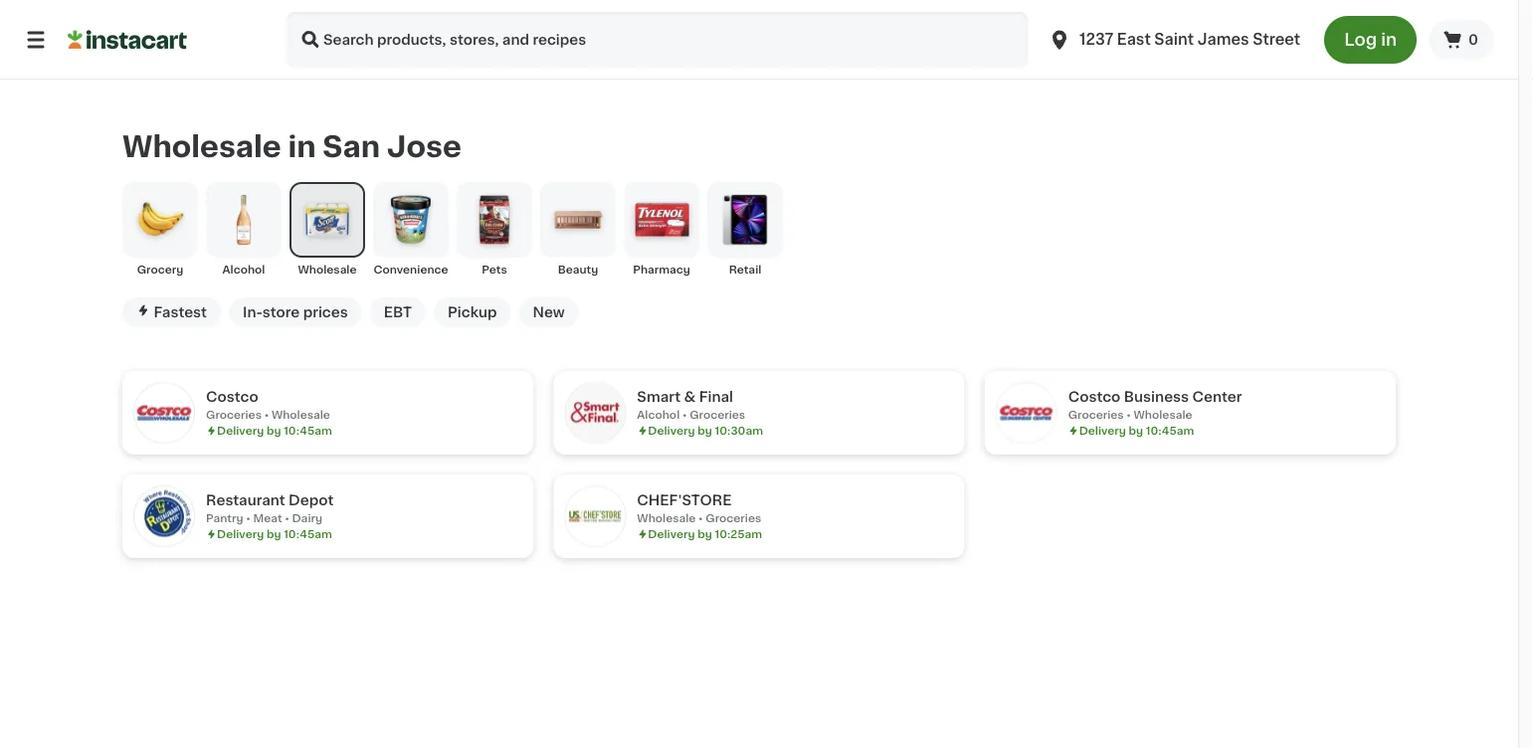 Task type: locate. For each thing, give the bounding box(es) containing it.
groceries right costco image
[[206, 409, 262, 420]]

grocery
[[137, 264, 183, 275]]

costco for costco
[[206, 390, 258, 404]]

by down smart & final alcohol • groceries
[[698, 425, 712, 436]]

0 horizontal spatial costco
[[206, 390, 258, 404]]

Search field
[[287, 12, 1028, 68]]

• down business
[[1127, 409, 1131, 420]]

1 vertical spatial in
[[288, 132, 316, 161]]

convenience button
[[373, 182, 449, 278]]

delivery for wholesale
[[648, 529, 695, 540]]

0 vertical spatial alcohol
[[222, 264, 265, 275]]

chef'store image
[[566, 486, 625, 546]]

pickup
[[448, 305, 497, 319]]

prices
[[303, 305, 348, 319]]

wholesale inside button
[[298, 264, 357, 275]]

restaurant
[[206, 493, 285, 507]]

alcohol up in- at the left top of page
[[222, 264, 265, 275]]

1 costco from the left
[[206, 390, 258, 404]]

delivery down costco groceries • wholesale on the left
[[217, 425, 264, 436]]

dairy
[[292, 513, 322, 524]]

costco image
[[134, 383, 194, 443]]

0 horizontal spatial in
[[288, 132, 316, 161]]

delivery by 10:45am
[[217, 425, 332, 436], [1079, 425, 1195, 436], [217, 529, 332, 540]]

pharmacy
[[633, 264, 690, 275]]

groceries right costco business center image
[[1068, 409, 1124, 420]]

wholesale inside costco groceries • wholesale
[[272, 409, 330, 420]]

wholesale down business
[[1134, 409, 1193, 420]]

• inside costco groceries • wholesale
[[264, 409, 269, 420]]

costco business center groceries • wholesale
[[1068, 390, 1242, 420]]

san
[[323, 132, 380, 161]]

log in button
[[1325, 16, 1417, 64]]

groceries
[[206, 409, 262, 420], [690, 409, 745, 420], [1068, 409, 1124, 420], [706, 513, 762, 524]]

10:45am down dairy
[[284, 529, 332, 540]]

alcohol button
[[206, 182, 282, 278]]

groceries down final
[[690, 409, 745, 420]]

10:45am for business
[[1146, 425, 1195, 436]]

wholesale up depot
[[272, 409, 330, 420]]

delivery by 10:45am down costco groceries • wholesale on the left
[[217, 425, 332, 436]]

• inside smart & final alcohol • groceries
[[683, 409, 687, 420]]

in for wholesale
[[288, 132, 316, 161]]

costco inside costco groceries • wholesale
[[206, 390, 258, 404]]

delivery by 10:45am down meat at the bottom left of the page
[[217, 529, 332, 540]]

smart & final image
[[566, 383, 625, 443]]

wholesale up grocery button
[[122, 132, 281, 161]]

groceries up 10:25am
[[706, 513, 762, 524]]

by down meat at the bottom left of the page
[[267, 529, 281, 540]]

delivery by 10:45am for business
[[1079, 425, 1195, 436]]

costco inside costco business center groceries • wholesale
[[1068, 390, 1121, 404]]

1237 east saint james street button
[[1036, 12, 1313, 68], [1048, 12, 1301, 68]]

• inside chef'store wholesale • groceries
[[699, 513, 703, 524]]

0 vertical spatial in
[[1381, 31, 1397, 48]]

by down costco business center groceries • wholesale
[[1129, 425, 1144, 436]]

pets
[[482, 264, 507, 275]]

costco for costco business center
[[1068, 390, 1121, 404]]

fastest
[[154, 305, 207, 319]]

wholesale down chef'store
[[637, 513, 696, 524]]

in left san
[[288, 132, 316, 161]]

10:45am down costco groceries • wholesale on the left
[[284, 425, 332, 436]]

10:45am
[[284, 425, 332, 436], [1146, 425, 1195, 436], [284, 529, 332, 540]]

by down chef'store wholesale • groceries
[[698, 529, 712, 540]]

10:45am down costco business center groceries • wholesale
[[1146, 425, 1195, 436]]

0 horizontal spatial alcohol
[[222, 264, 265, 275]]

1 vertical spatial alcohol
[[637, 409, 680, 420]]

wholesale inside costco business center groceries • wholesale
[[1134, 409, 1193, 420]]

delivery for business
[[1079, 425, 1126, 436]]

• down the "restaurant" on the bottom
[[246, 513, 251, 524]]

delivery down costco business center groceries • wholesale
[[1079, 425, 1126, 436]]

delivery down chef'store
[[648, 529, 695, 540]]

by for depot
[[267, 529, 281, 540]]

1 horizontal spatial costco
[[1068, 390, 1121, 404]]

• inside costco business center groceries • wholesale
[[1127, 409, 1131, 420]]

in inside main content
[[288, 132, 316, 161]]

groceries inside costco groceries • wholesale
[[206, 409, 262, 420]]

instacart logo image
[[68, 28, 187, 52]]

restaurant depot pantry • meat • dairy
[[206, 493, 334, 524]]

delivery down pantry
[[217, 529, 264, 540]]

in
[[1381, 31, 1397, 48], [288, 132, 316, 161]]

• down &
[[683, 409, 687, 420]]

log in
[[1345, 31, 1397, 48]]

fastest button
[[122, 297, 221, 327]]

10:25am
[[715, 529, 762, 540]]

1 horizontal spatial alcohol
[[637, 409, 680, 420]]

pharmacy button
[[624, 182, 700, 278]]

2 costco from the left
[[1068, 390, 1121, 404]]

beauty button
[[540, 182, 616, 278]]

by for &
[[698, 425, 712, 436]]

ebt button
[[370, 297, 426, 327]]

delivery by 10:25am
[[648, 529, 762, 540]]

in right log
[[1381, 31, 1397, 48]]

&
[[684, 390, 696, 404]]

wholesale
[[122, 132, 281, 161], [298, 264, 357, 275], [272, 409, 330, 420], [1134, 409, 1193, 420], [637, 513, 696, 524]]

costco right costco image
[[206, 390, 258, 404]]

•
[[264, 409, 269, 420], [683, 409, 687, 420], [1127, 409, 1131, 420], [246, 513, 251, 524], [285, 513, 289, 524], [699, 513, 703, 524]]

None search field
[[287, 12, 1028, 68]]

by down costco groceries • wholesale on the left
[[267, 425, 281, 436]]

0
[[1469, 33, 1479, 47]]

delivery
[[217, 425, 264, 436], [648, 425, 695, 436], [1079, 425, 1126, 436], [217, 529, 264, 540], [648, 529, 695, 540]]

alcohol inside smart & final alcohol • groceries
[[637, 409, 680, 420]]

wholesale inside chef'store wholesale • groceries
[[637, 513, 696, 524]]

by for wholesale
[[698, 529, 712, 540]]

wholesale up prices
[[298, 264, 357, 275]]

by
[[267, 425, 281, 436], [698, 425, 712, 436], [1129, 425, 1144, 436], [267, 529, 281, 540], [698, 529, 712, 540]]

east
[[1117, 32, 1151, 47]]

street
[[1253, 32, 1301, 47]]

alcohol
[[222, 264, 265, 275], [637, 409, 680, 420]]

costco left business
[[1068, 390, 1121, 404]]

delivery down smart & final alcohol • groceries
[[648, 425, 695, 436]]

10:30am
[[715, 425, 763, 436]]

pickup button
[[434, 297, 511, 327]]

alcohol down smart
[[637, 409, 680, 420]]

in inside button
[[1381, 31, 1397, 48]]

costco
[[206, 390, 258, 404], [1068, 390, 1121, 404]]

groceries inside chef'store wholesale • groceries
[[706, 513, 762, 524]]

1 horizontal spatial in
[[1381, 31, 1397, 48]]

• up the "restaurant" on the bottom
[[264, 409, 269, 420]]

• right meat at the bottom left of the page
[[285, 513, 289, 524]]

1237
[[1080, 32, 1114, 47]]

delivery by 10:45am down costco business center groceries • wholesale
[[1079, 425, 1195, 436]]

• up delivery by 10:25am
[[699, 513, 703, 524]]



Task type: describe. For each thing, give the bounding box(es) containing it.
pantry
[[206, 513, 243, 524]]

beauty
[[558, 264, 598, 275]]

by for business
[[1129, 425, 1144, 436]]

jose
[[387, 132, 462, 161]]

new button
[[519, 297, 579, 327]]

delivery by 10:45am for groceries
[[217, 425, 332, 436]]

costco groceries • wholesale
[[206, 390, 330, 420]]

wholesale in san jose
[[122, 132, 462, 161]]

saint
[[1155, 32, 1194, 47]]

business
[[1124, 390, 1189, 404]]

delivery for groceries
[[217, 425, 264, 436]]

store
[[263, 305, 300, 319]]

log
[[1345, 31, 1377, 48]]

new
[[533, 305, 565, 319]]

grocery button
[[122, 182, 198, 278]]

by for groceries
[[267, 425, 281, 436]]

james
[[1198, 32, 1250, 47]]

wholesale button
[[290, 182, 365, 278]]

delivery for &
[[648, 425, 695, 436]]

center
[[1193, 390, 1242, 404]]

chef'store wholesale • groceries
[[637, 493, 762, 524]]

groceries inside smart & final alcohol • groceries
[[690, 409, 745, 420]]

retail button
[[708, 182, 783, 278]]

pets button
[[457, 182, 532, 278]]

2 1237 east saint james street button from the left
[[1048, 12, 1301, 68]]

delivery by 10:45am for depot
[[217, 529, 332, 540]]

in-
[[243, 305, 263, 319]]

wholesale in san jose main content
[[0, 80, 1519, 590]]

ebt
[[384, 305, 412, 319]]

chef'store
[[637, 493, 732, 507]]

delivery for depot
[[217, 529, 264, 540]]

10:45am for depot
[[284, 529, 332, 540]]

groceries inside costco business center groceries • wholesale
[[1068, 409, 1124, 420]]

restaurant depot image
[[134, 486, 194, 546]]

in-store prices button
[[229, 297, 362, 327]]

final
[[699, 390, 733, 404]]

smart
[[637, 390, 681, 404]]

depot
[[289, 493, 334, 507]]

retail
[[729, 264, 762, 275]]

meat
[[253, 513, 282, 524]]

10:45am for groceries
[[284, 425, 332, 436]]

delivery by 10:30am
[[648, 425, 763, 436]]

alcohol inside button
[[222, 264, 265, 275]]

smart & final alcohol • groceries
[[637, 390, 745, 420]]

1237 east saint james street
[[1080, 32, 1301, 47]]

0 button
[[1429, 20, 1495, 60]]

in-store prices
[[243, 305, 348, 319]]

1 1237 east saint james street button from the left
[[1036, 12, 1313, 68]]

in for log
[[1381, 31, 1397, 48]]

convenience
[[374, 264, 448, 275]]

costco business center image
[[997, 383, 1057, 443]]



Task type: vqa. For each thing, say whether or not it's contained in the screenshot.
or in and authorize us to charge any active payment method on file after your free trial. Cancel any time in Your Account. Other fees, taxes, and or tips may apply. Additional Instacart+ benefits are subject to
no



